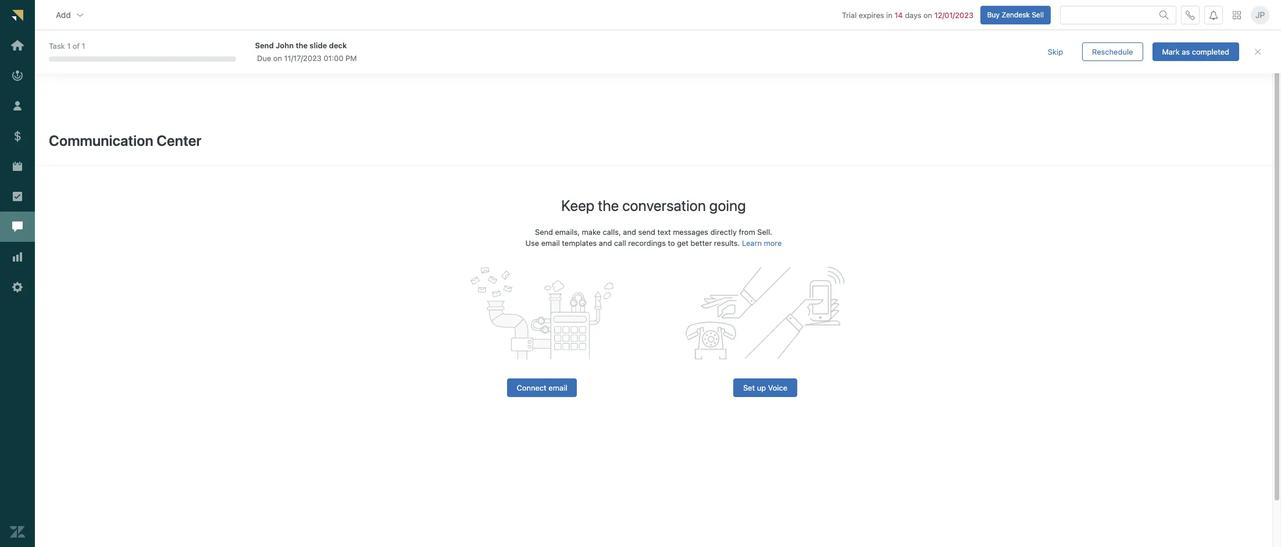 Task type: describe. For each thing, give the bounding box(es) containing it.
connect
[[517, 383, 547, 393]]

get
[[677, 238, 689, 248]]

11/17/2023
[[284, 53, 322, 63]]

buy zendesk sell
[[988, 10, 1044, 19]]

expires
[[859, 10, 885, 20]]

learn more link
[[742, 238, 782, 248]]

skip button
[[1038, 42, 1073, 61]]

due
[[257, 53, 271, 63]]

send john the slide deck link
[[255, 40, 1018, 51]]

send john the slide deck due on 11/17/2023 01:00 pm
[[255, 41, 357, 63]]

1 horizontal spatial on
[[924, 10, 933, 20]]

add button
[[47, 3, 94, 27]]

sell.
[[758, 228, 773, 237]]

send for emails,
[[535, 228, 553, 237]]

1 horizontal spatial the
[[598, 197, 619, 214]]

as
[[1182, 47, 1190, 56]]

1 1 from the left
[[67, 41, 70, 51]]

mark
[[1163, 47, 1180, 56]]

14
[[895, 10, 903, 20]]

connect email link
[[507, 379, 577, 398]]

set up voice link
[[734, 379, 798, 398]]

results.
[[714, 238, 740, 248]]

voice
[[768, 383, 788, 393]]

mark as completed
[[1163, 47, 1230, 56]]

2 1 from the left
[[82, 41, 85, 51]]

1 vertical spatial email
[[549, 383, 567, 393]]

trial expires in 14 days on 12/01/2023
[[842, 10, 974, 20]]

slide
[[310, 41, 327, 50]]

to
[[668, 238, 675, 248]]

keep
[[562, 197, 595, 214]]

emails,
[[555, 228, 580, 237]]

zendesk
[[1002, 10, 1030, 19]]

reschedule
[[1093, 47, 1134, 56]]

12/01/2023
[[935, 10, 974, 20]]

on inside send john the slide deck due on 11/17/2023 01:00 pm
[[273, 53, 282, 63]]

set up voice
[[744, 383, 788, 393]]

jp button
[[1251, 6, 1270, 24]]

add
[[56, 10, 71, 20]]

in
[[887, 10, 893, 20]]



Task type: locate. For each thing, give the bounding box(es) containing it.
the
[[296, 41, 308, 50], [598, 197, 619, 214]]

0 vertical spatial the
[[296, 41, 308, 50]]

zendesk image
[[10, 525, 25, 540]]

1 left of at top
[[67, 41, 70, 51]]

email inside send emails, make calls, and send text messages directly from sell. use email templates and call recordings to get better results. learn more
[[541, 238, 560, 248]]

jp
[[1256, 10, 1266, 20]]

trial
[[842, 10, 857, 20]]

0 horizontal spatial and
[[599, 238, 612, 248]]

the inside send john the slide deck due on 11/17/2023 01:00 pm
[[296, 41, 308, 50]]

days
[[905, 10, 922, 20]]

on right days
[[924, 10, 933, 20]]

1 vertical spatial and
[[599, 238, 612, 248]]

from
[[739, 228, 756, 237]]

send up due
[[255, 41, 274, 50]]

1 right of at top
[[82, 41, 85, 51]]

0 vertical spatial and
[[623, 228, 636, 237]]

1 horizontal spatial send
[[535, 228, 553, 237]]

email right connect
[[549, 383, 567, 393]]

of
[[73, 41, 80, 51]]

connect email
[[517, 383, 567, 393]]

pm
[[346, 53, 357, 63]]

text
[[658, 228, 671, 237]]

0 horizontal spatial send
[[255, 41, 274, 50]]

messages
[[673, 228, 709, 237]]

zendesk products image
[[1233, 11, 1242, 19]]

send inside send john the slide deck due on 11/17/2023 01:00 pm
[[255, 41, 274, 50]]

send
[[639, 228, 656, 237]]

communication center
[[49, 132, 202, 149]]

sell
[[1032, 10, 1044, 19]]

cancel image
[[1254, 47, 1263, 56]]

01:00
[[324, 53, 344, 63]]

email right use
[[541, 238, 560, 248]]

the up calls, on the top left of the page
[[598, 197, 619, 214]]

1 horizontal spatial 1
[[82, 41, 85, 51]]

and
[[623, 228, 636, 237], [599, 238, 612, 248]]

send emails, make calls, and send text messages directly from sell. use email templates and call recordings to get better results. learn more
[[526, 228, 782, 248]]

deck
[[329, 41, 347, 50]]

learn
[[742, 238, 762, 248]]

search image
[[1160, 10, 1169, 20]]

more
[[764, 238, 782, 248]]

john
[[276, 41, 294, 50]]

1 vertical spatial the
[[598, 197, 619, 214]]

email
[[541, 238, 560, 248], [549, 383, 567, 393]]

communication
[[49, 132, 153, 149]]

better
[[691, 238, 712, 248]]

0 horizontal spatial 1
[[67, 41, 70, 51]]

set
[[744, 383, 755, 393]]

task
[[49, 41, 65, 51]]

going
[[710, 197, 746, 214]]

buy zendesk sell button
[[981, 6, 1051, 24]]

completed
[[1193, 47, 1230, 56]]

chevron down image
[[76, 10, 85, 20]]

0 vertical spatial email
[[541, 238, 560, 248]]

and up call
[[623, 228, 636, 237]]

up
[[757, 383, 766, 393]]

on
[[924, 10, 933, 20], [273, 53, 282, 63]]

skip
[[1048, 47, 1064, 56]]

keep the conversation going
[[562, 197, 746, 214]]

1
[[67, 41, 70, 51], [82, 41, 85, 51]]

task 1 of 1
[[49, 41, 85, 51]]

and down calls, on the top left of the page
[[599, 238, 612, 248]]

0 horizontal spatial on
[[273, 53, 282, 63]]

directly
[[711, 228, 737, 237]]

0 vertical spatial on
[[924, 10, 933, 20]]

call
[[614, 238, 626, 248]]

calls,
[[603, 228, 621, 237]]

buy
[[988, 10, 1000, 19]]

send
[[255, 41, 274, 50], [535, 228, 553, 237]]

on right due
[[273, 53, 282, 63]]

the up the 11/17/2023 at left
[[296, 41, 308, 50]]

bell image
[[1210, 10, 1219, 20]]

0 horizontal spatial the
[[296, 41, 308, 50]]

center
[[157, 132, 202, 149]]

send for john
[[255, 41, 274, 50]]

1 vertical spatial on
[[273, 53, 282, 63]]

calls image
[[1186, 10, 1196, 20]]

recordings
[[628, 238, 666, 248]]

make
[[582, 228, 601, 237]]

0 vertical spatial send
[[255, 41, 274, 50]]

mark as completed button
[[1153, 42, 1240, 61]]

templates
[[562, 238, 597, 248]]

send inside send emails, make calls, and send text messages directly from sell. use email templates and call recordings to get better results. learn more
[[535, 228, 553, 237]]

conversation
[[623, 197, 706, 214]]

1 horizontal spatial and
[[623, 228, 636, 237]]

use
[[526, 238, 539, 248]]

send up use
[[535, 228, 553, 237]]

1 vertical spatial send
[[535, 228, 553, 237]]

reschedule button
[[1083, 42, 1144, 61]]



Task type: vqa. For each thing, say whether or not it's contained in the screenshot.
and
yes



